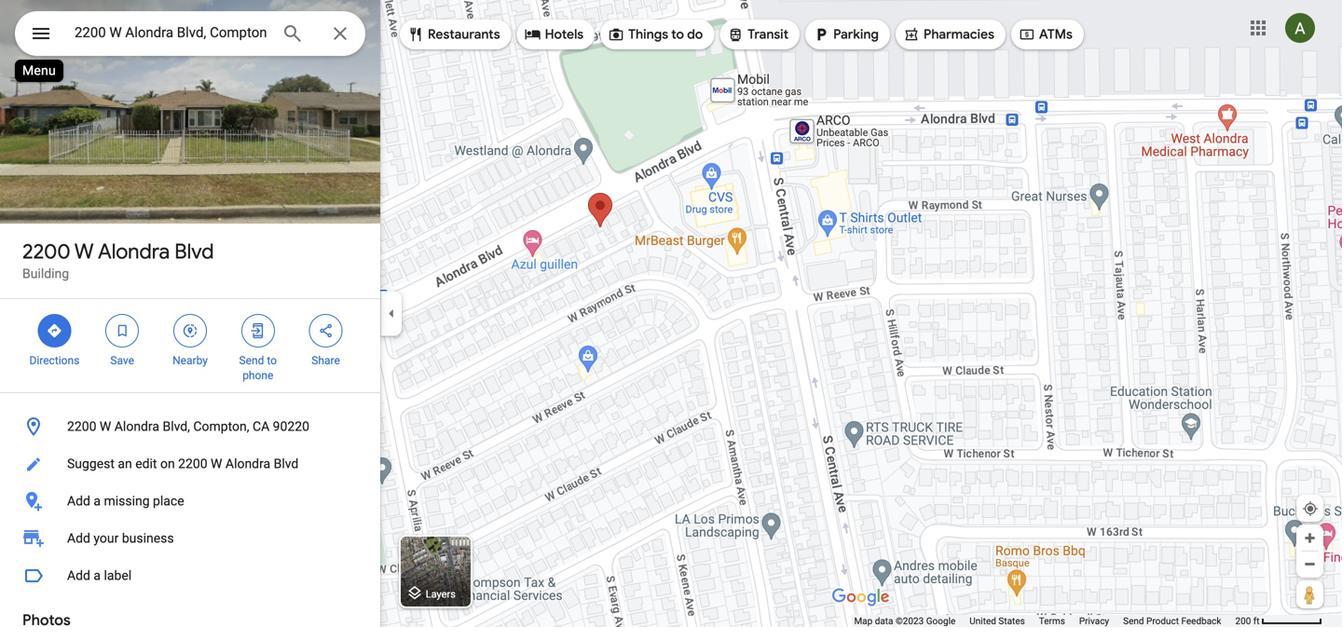 Task type: locate. For each thing, give the bounding box(es) containing it.
0 vertical spatial to
[[672, 26, 684, 43]]

2 vertical spatial add
[[67, 568, 90, 584]]

business
[[122, 531, 174, 546]]

a for label
[[94, 568, 101, 584]]

alondra for blvd,
[[115, 419, 159, 435]]

2200
[[22, 239, 70, 265], [67, 419, 96, 435], [178, 456, 208, 472]]

1 horizontal spatial to
[[672, 26, 684, 43]]

0 vertical spatial a
[[94, 494, 101, 509]]

actions for 2200 w alondra blvd region
[[0, 299, 380, 393]]

add left label on the left
[[67, 568, 90, 584]]

blvd up the 
[[175, 239, 214, 265]]

1 vertical spatial w
[[100, 419, 111, 435]]

do
[[687, 26, 703, 43]]

0 vertical spatial blvd
[[175, 239, 214, 265]]

a inside button
[[94, 494, 101, 509]]

2 add from the top
[[67, 531, 90, 546]]

restaurants
[[428, 26, 500, 43]]

None field
[[75, 21, 267, 44]]

1 vertical spatial blvd
[[274, 456, 299, 472]]


[[525, 24, 541, 45]]

footer containing map data ©2023 google
[[855, 615, 1236, 628]]

show street view coverage image
[[1297, 581, 1324, 609]]

terms button
[[1040, 615, 1066, 628]]

terms
[[1040, 616, 1066, 627]]

footer
[[855, 615, 1236, 628]]

collapse side panel image
[[381, 304, 402, 324]]

to up phone on the bottom left of the page
[[267, 354, 277, 367]]

add
[[67, 494, 90, 509], [67, 531, 90, 546], [67, 568, 90, 584]]


[[813, 24, 830, 45]]

to
[[672, 26, 684, 43], [267, 354, 277, 367]]

alondra
[[98, 239, 170, 265], [115, 419, 159, 435], [226, 456, 271, 472]]

3 add from the top
[[67, 568, 90, 584]]

 search field
[[15, 11, 366, 60]]

a inside button
[[94, 568, 101, 584]]

blvd inside 2200 w alondra blvd building
[[175, 239, 214, 265]]

blvd down 90220
[[274, 456, 299, 472]]

google maps element
[[0, 0, 1343, 628]]

1 horizontal spatial w
[[100, 419, 111, 435]]

atms
[[1040, 26, 1073, 43]]

a left label on the left
[[94, 568, 101, 584]]

add left your
[[67, 531, 90, 546]]

1 vertical spatial to
[[267, 354, 277, 367]]

0 vertical spatial 2200
[[22, 239, 70, 265]]

w inside 2200 w alondra blvd building
[[74, 239, 94, 265]]

united
[[970, 616, 997, 627]]

add a missing place
[[67, 494, 184, 509]]

alondra for blvd
[[98, 239, 170, 265]]

2200 inside 2200 w alondra blvd building
[[22, 239, 70, 265]]

0 horizontal spatial w
[[74, 239, 94, 265]]

to inside ' things to do'
[[672, 26, 684, 43]]

send left product
[[1124, 616, 1145, 627]]

alondra inside 2200 w alondra blvd building
[[98, 239, 170, 265]]

1 horizontal spatial send
[[1124, 616, 1145, 627]]

missing
[[104, 494, 150, 509]]

1 vertical spatial 2200
[[67, 419, 96, 435]]

1 vertical spatial a
[[94, 568, 101, 584]]

0 horizontal spatial send
[[239, 354, 264, 367]]

zoom in image
[[1304, 532, 1318, 545]]

1 vertical spatial send
[[1124, 616, 1145, 627]]

2200 up suggest
[[67, 419, 96, 435]]

a for missing
[[94, 494, 101, 509]]

edit
[[135, 456, 157, 472]]

1 vertical spatial add
[[67, 531, 90, 546]]

add down suggest
[[67, 494, 90, 509]]

to left do
[[672, 26, 684, 43]]


[[30, 20, 52, 47]]

0 horizontal spatial blvd
[[175, 239, 214, 265]]

a
[[94, 494, 101, 509], [94, 568, 101, 584]]

2 horizontal spatial w
[[211, 456, 222, 472]]

building
[[22, 266, 69, 282]]

blvd
[[175, 239, 214, 265], [274, 456, 299, 472]]

united states button
[[970, 615, 1026, 628]]

2 vertical spatial 2200
[[178, 456, 208, 472]]

send inside button
[[1124, 616, 1145, 627]]

2200 right on
[[178, 456, 208, 472]]

1 add from the top
[[67, 494, 90, 509]]

1 horizontal spatial blvd
[[274, 456, 299, 472]]

add your business link
[[0, 520, 380, 558]]

send inside send to phone
[[239, 354, 264, 367]]

2200 up building
[[22, 239, 70, 265]]


[[904, 24, 920, 45]]

alondra up 'edit'
[[115, 419, 159, 435]]

none field inside 2200 w alondra blvd, compton, ca 90220 field
[[75, 21, 267, 44]]

2200 w alondra blvd building
[[22, 239, 214, 282]]

suggest
[[67, 456, 115, 472]]

send to phone
[[239, 354, 277, 382]]

send up phone on the bottom left of the page
[[239, 354, 264, 367]]

200
[[1236, 616, 1252, 627]]


[[182, 321, 199, 341]]


[[407, 24, 424, 45]]

90220
[[273, 419, 310, 435]]

blvd,
[[163, 419, 190, 435]]

states
[[999, 616, 1026, 627]]

 parking
[[813, 24, 879, 45]]

ca
[[253, 419, 270, 435]]

1 vertical spatial alondra
[[115, 419, 159, 435]]

phone
[[243, 369, 274, 382]]

2 a from the top
[[94, 568, 101, 584]]

add for add your business
[[67, 531, 90, 546]]

0 vertical spatial alondra
[[98, 239, 170, 265]]

compton,
[[193, 419, 249, 435]]

alondra up 
[[98, 239, 170, 265]]

parking
[[834, 26, 879, 43]]

2 vertical spatial alondra
[[226, 456, 271, 472]]

add inside button
[[67, 494, 90, 509]]

send
[[239, 354, 264, 367], [1124, 616, 1145, 627]]

0 vertical spatial w
[[74, 239, 94, 265]]

0 vertical spatial add
[[67, 494, 90, 509]]

things
[[629, 26, 669, 43]]

0 vertical spatial send
[[239, 354, 264, 367]]

privacy
[[1080, 616, 1110, 627]]

 hotels
[[525, 24, 584, 45]]


[[250, 321, 266, 341]]

add a label
[[67, 568, 132, 584]]

add inside button
[[67, 568, 90, 584]]

alondra down ca
[[226, 456, 271, 472]]

blvd inside button
[[274, 456, 299, 472]]

1 a from the top
[[94, 494, 101, 509]]

a left 'missing'
[[94, 494, 101, 509]]

ft
[[1254, 616, 1260, 627]]

w
[[74, 239, 94, 265], [100, 419, 111, 435], [211, 456, 222, 472]]

2200 W Alondra Blvd, Compton, CA 90220 field
[[15, 11, 366, 56]]

0 horizontal spatial to
[[267, 354, 277, 367]]



Task type: describe. For each thing, give the bounding box(es) containing it.
label
[[104, 568, 132, 584]]

to inside send to phone
[[267, 354, 277, 367]]


[[728, 24, 744, 45]]

layers
[[426, 589, 456, 600]]

suggest an edit on 2200 w alondra blvd button
[[0, 446, 380, 483]]


[[1019, 24, 1036, 45]]

add a missing place button
[[0, 483, 380, 520]]

2200 w alondra blvd main content
[[0, 0, 380, 628]]

google account: angela cha  
(angela.cha@adept.ai) image
[[1286, 13, 1316, 43]]

directions
[[29, 354, 80, 367]]

200 ft
[[1236, 616, 1260, 627]]

footer inside google maps element
[[855, 615, 1236, 628]]

send for send product feedback
[[1124, 616, 1145, 627]]

on
[[160, 456, 175, 472]]

share
[[312, 354, 340, 367]]

©2023
[[896, 616, 924, 627]]

2 vertical spatial w
[[211, 456, 222, 472]]

feedback
[[1182, 616, 1222, 627]]

pharmacies
[[924, 26, 995, 43]]

transit
[[748, 26, 789, 43]]

send for send to phone
[[239, 354, 264, 367]]

 restaurants
[[407, 24, 500, 45]]

2200 for blvd,
[[67, 419, 96, 435]]

add a label button
[[0, 558, 380, 595]]

 atms
[[1019, 24, 1073, 45]]

w for blvd,
[[100, 419, 111, 435]]

product
[[1147, 616, 1180, 627]]

2200 w alondra blvd, compton, ca 90220 button
[[0, 408, 380, 446]]

place
[[153, 494, 184, 509]]


[[46, 321, 63, 341]]

google
[[927, 616, 956, 627]]

add for add a missing place
[[67, 494, 90, 509]]

your
[[94, 531, 119, 546]]


[[608, 24, 625, 45]]

send product feedback
[[1124, 616, 1222, 627]]

nearby
[[173, 354, 208, 367]]

add for add a label
[[67, 568, 90, 584]]

200 ft button
[[1236, 616, 1323, 627]]

map
[[855, 616, 873, 627]]

2200 w alondra blvd, compton, ca 90220
[[67, 419, 310, 435]]

zoom out image
[[1304, 558, 1318, 572]]

map data ©2023 google
[[855, 616, 956, 627]]

suggest an edit on 2200 w alondra blvd
[[67, 456, 299, 472]]

privacy button
[[1080, 615, 1110, 628]]

 pharmacies
[[904, 24, 995, 45]]


[[318, 321, 334, 341]]

w for blvd
[[74, 239, 94, 265]]

add your business
[[67, 531, 174, 546]]

united states
[[970, 616, 1026, 627]]


[[114, 321, 131, 341]]

 things to do
[[608, 24, 703, 45]]

send product feedback button
[[1124, 615, 1222, 628]]

an
[[118, 456, 132, 472]]

2200 for blvd
[[22, 239, 70, 265]]

 button
[[15, 11, 67, 60]]

 transit
[[728, 24, 789, 45]]

save
[[110, 354, 134, 367]]

show your location image
[[1303, 501, 1319, 518]]

data
[[875, 616, 894, 627]]

hotels
[[545, 26, 584, 43]]



Task type: vqa. For each thing, say whether or not it's contained in the screenshot.
Suggest
yes



